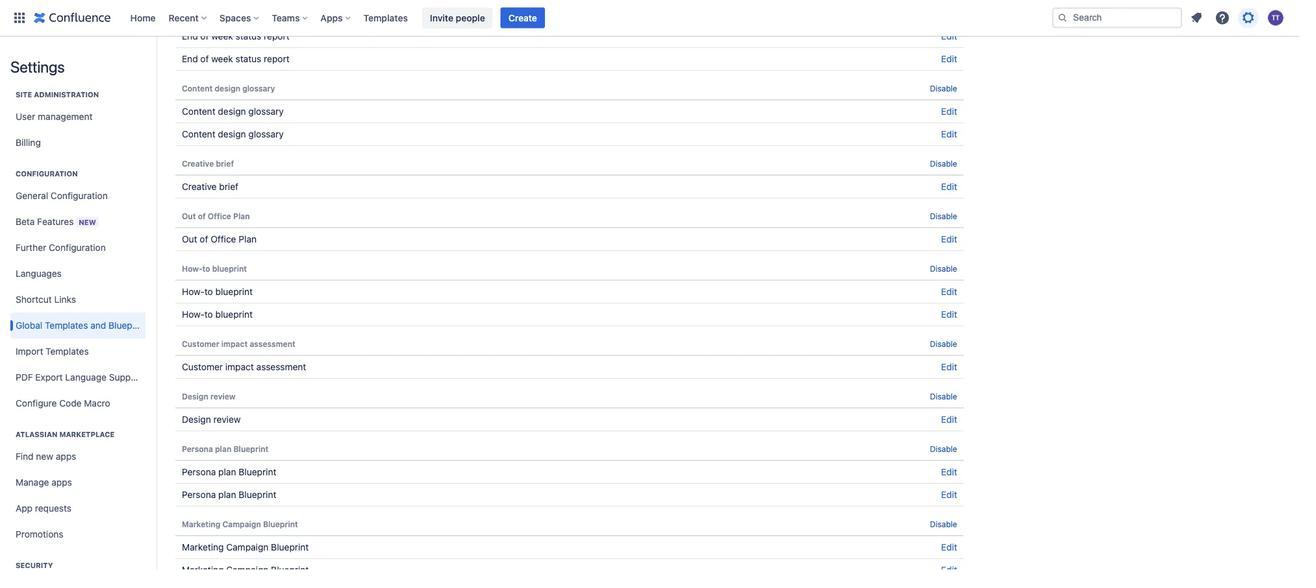 Task type: describe. For each thing, give the bounding box(es) containing it.
0 vertical spatial to
[[202, 264, 210, 273]]

help icon image
[[1215, 10, 1230, 26]]

templates link
[[360, 7, 412, 28]]

week for 13th edit link from the bottom of the page
[[211, 31, 233, 42]]

manage
[[16, 478, 49, 488]]

0 vertical spatial plan
[[215, 445, 231, 454]]

2 persona plan blueprint from the top
[[182, 467, 276, 478]]

invite people
[[430, 12, 485, 23]]

marketing campaign blueprint for edit
[[182, 543, 309, 553]]

out for disable
[[182, 212, 196, 221]]

12 edit link from the top
[[941, 490, 957, 501]]

report for 13th edit link from the bottom of the page
[[264, 31, 290, 42]]

support
[[109, 372, 143, 383]]

1 end of week status report from the top
[[182, 8, 280, 18]]

shortcut links link
[[10, 287, 145, 313]]

10 edit link from the top
[[941, 415, 957, 425]]

app requests link
[[10, 496, 145, 522]]

create
[[508, 12, 537, 23]]

security
[[16, 562, 53, 571]]

12 edit from the top
[[941, 490, 957, 501]]

blueprint for 13th edit link from the top of the page
[[271, 543, 309, 553]]

teams button
[[268, 7, 313, 28]]

disable link for customer impact assessment
[[930, 340, 957, 349]]

4 edit from the top
[[941, 129, 957, 140]]

Search field
[[1052, 7, 1182, 28]]

pdf export language support link
[[10, 365, 145, 391]]

beta
[[16, 216, 35, 227]]

global templates and blueprints link
[[10, 313, 151, 339]]

0 vertical spatial glossary
[[242, 84, 275, 93]]

disable for content design glossary
[[930, 84, 957, 93]]

customer impact assessment for edit
[[182, 362, 306, 373]]

settings icon image
[[1241, 10, 1256, 26]]

and
[[90, 321, 106, 331]]

1 edit from the top
[[941, 31, 957, 42]]

language
[[65, 372, 106, 383]]

general configuration
[[16, 191, 108, 201]]

customer for disable
[[182, 340, 219, 349]]

4 edit link from the top
[[941, 129, 957, 140]]

configuration group
[[10, 156, 151, 421]]

1 persona plan blueprint from the top
[[182, 445, 268, 454]]

disable for out of office plan
[[930, 212, 957, 221]]

requests
[[35, 504, 71, 514]]

general
[[16, 191, 48, 201]]

design for disable
[[182, 392, 208, 401]]

recent button
[[165, 7, 212, 28]]

people
[[456, 12, 485, 23]]

disable for design review
[[930, 392, 957, 401]]

disable for how-to blueprint
[[930, 264, 957, 273]]

atlassian marketplace
[[16, 431, 115, 439]]

blueprint for 12th edit link from the top
[[239, 490, 276, 501]]

creative for disable
[[182, 159, 214, 168]]

assessment for disable
[[250, 340, 295, 349]]

1 how- from the top
[[182, 264, 202, 273]]

disable link for creative brief
[[930, 159, 957, 168]]

2 end from the top
[[182, 31, 198, 42]]

marketing for edit
[[182, 543, 224, 553]]

campaign for edit
[[226, 543, 268, 553]]

promotions
[[16, 530, 63, 540]]

invite people button
[[422, 7, 493, 28]]

out for edit
[[182, 234, 197, 245]]

search image
[[1057, 13, 1068, 23]]

apps
[[320, 12, 343, 23]]

links
[[54, 295, 76, 305]]

further
[[16, 243, 46, 253]]

11 edit link from the top
[[941, 467, 957, 478]]

marketing for disable
[[182, 520, 220, 529]]

out of office plan for disable
[[182, 212, 250, 221]]

banner containing home
[[0, 0, 1299, 36]]

new
[[79, 218, 96, 227]]

collapse sidebar image
[[142, 43, 170, 69]]

pdf
[[16, 372, 33, 383]]

beta features new
[[16, 216, 96, 227]]

status for 2nd edit link
[[236, 54, 261, 64]]

teams
[[272, 12, 300, 23]]

5 edit from the top
[[941, 182, 957, 192]]

customer impact assessment for disable
[[182, 340, 295, 349]]

impact for disable
[[221, 340, 248, 349]]

week for 2nd edit link
[[211, 54, 233, 64]]

configure code macro
[[16, 398, 110, 409]]

user
[[16, 111, 35, 122]]

code
[[59, 398, 82, 409]]

office for disable
[[208, 212, 231, 221]]

management
[[38, 111, 93, 122]]

creative brief for disable
[[182, 159, 234, 168]]

13 edit from the top
[[941, 543, 957, 553]]

1 content design glossary from the top
[[182, 84, 275, 93]]

languages
[[16, 269, 62, 279]]

13 edit link from the top
[[941, 543, 957, 553]]

general configuration link
[[10, 183, 145, 209]]

spaces button
[[216, 7, 264, 28]]

billing link
[[10, 130, 145, 156]]

configuration for general
[[51, 191, 108, 201]]

disable link for marketing campaign blueprint
[[930, 520, 957, 529]]

0 vertical spatial blueprint
[[212, 264, 247, 273]]

further configuration link
[[10, 235, 145, 261]]

export
[[35, 372, 63, 383]]

user management
[[16, 111, 93, 122]]

6 edit link from the top
[[941, 234, 957, 245]]

brief for edit
[[219, 182, 238, 192]]

templates for import templates
[[46, 347, 89, 357]]

disable for customer impact assessment
[[930, 340, 957, 349]]

billing
[[16, 137, 41, 148]]

11 edit from the top
[[941, 467, 957, 478]]

home link
[[126, 7, 160, 28]]

your profile and preferences image
[[1268, 10, 1283, 26]]

1 edit link from the top
[[941, 31, 957, 42]]

promotions link
[[10, 522, 145, 548]]

customer for edit
[[182, 362, 223, 373]]

global templates and blueprints
[[16, 321, 151, 331]]

global
[[16, 321, 42, 331]]

9 edit link from the top
[[941, 362, 957, 373]]

glossary for tenth edit link from the bottom of the page
[[248, 129, 284, 140]]

end of week status report for 2nd edit link
[[182, 54, 290, 64]]

disable link for content design glossary
[[930, 84, 957, 93]]

content design glossary for tenth edit link from the bottom of the page
[[182, 129, 284, 140]]

invite
[[430, 12, 453, 23]]

8 edit link from the top
[[941, 309, 957, 320]]

9 edit from the top
[[941, 362, 957, 373]]

7 edit link from the top
[[941, 287, 957, 297]]

recent
[[169, 12, 199, 23]]

app
[[16, 504, 33, 514]]

configure code macro link
[[10, 391, 145, 417]]

templates inside the global element
[[363, 12, 408, 23]]

atlassian
[[16, 431, 58, 439]]

plan for edit
[[239, 234, 257, 245]]

how- for 7th edit link from the bottom of the page
[[182, 287, 204, 297]]

pdf export language support
[[16, 372, 143, 383]]

report for 2nd edit link
[[264, 54, 290, 64]]

user management link
[[10, 104, 145, 130]]

5 edit link from the top
[[941, 182, 957, 192]]

how- for sixth edit link from the bottom
[[182, 309, 204, 320]]



Task type: locate. For each thing, give the bounding box(es) containing it.
1 customer from the top
[[182, 340, 219, 349]]

1 vertical spatial apps
[[51, 478, 72, 488]]

2 vertical spatial status
[[236, 54, 261, 64]]

notification icon image
[[1189, 10, 1204, 26]]

0 vertical spatial office
[[208, 212, 231, 221]]

1 vertical spatial out of office plan
[[182, 234, 257, 245]]

manage apps
[[16, 478, 72, 488]]

0 vertical spatial end
[[182, 8, 196, 18]]

impact
[[221, 340, 248, 349], [225, 362, 254, 373]]

1 how-to blueprint from the top
[[182, 264, 247, 273]]

2 vertical spatial blueprint
[[215, 309, 253, 320]]

creative brief
[[182, 159, 234, 168], [182, 182, 238, 192]]

how-
[[182, 264, 202, 273], [182, 287, 204, 297], [182, 309, 204, 320]]

glossary for 3rd edit link
[[248, 106, 284, 117]]

design review for edit
[[182, 415, 241, 425]]

shortcut links
[[16, 295, 76, 305]]

3 content from the top
[[182, 129, 215, 140]]

3 disable from the top
[[930, 212, 957, 221]]

2 content from the top
[[182, 106, 215, 117]]

campaign for disable
[[222, 520, 261, 529]]

appswitcher icon image
[[12, 10, 27, 26]]

blueprint for 7th edit link from the bottom of the page
[[215, 287, 253, 297]]

creative for edit
[[182, 182, 217, 192]]

0 vertical spatial assessment
[[250, 340, 295, 349]]

1 creative brief from the top
[[182, 159, 234, 168]]

0 vertical spatial brief
[[216, 159, 234, 168]]

2 how- from the top
[[182, 287, 204, 297]]

customer
[[182, 340, 219, 349], [182, 362, 223, 373]]

1 vertical spatial configuration
[[51, 191, 108, 201]]

app requests
[[16, 504, 71, 514]]

templates up pdf export language support link
[[46, 347, 89, 357]]

1 design review from the top
[[182, 392, 236, 401]]

1 content from the top
[[182, 84, 213, 93]]

out
[[182, 212, 196, 221], [182, 234, 197, 245]]

1 vertical spatial design review
[[182, 415, 241, 425]]

configuration
[[16, 170, 78, 178], [51, 191, 108, 201], [49, 243, 106, 253]]

2 vertical spatial end of week status report
[[182, 54, 290, 64]]

brief
[[216, 159, 234, 168], [219, 182, 238, 192]]

1 vertical spatial customer
[[182, 362, 223, 373]]

1 vertical spatial plan
[[218, 467, 236, 478]]

review
[[210, 392, 236, 401], [213, 415, 241, 425]]

templates right the 'apps' popup button
[[363, 12, 408, 23]]

0 vertical spatial status
[[230, 8, 254, 18]]

2 vertical spatial report
[[264, 54, 290, 64]]

1 vertical spatial review
[[213, 415, 241, 425]]

out of office plan for edit
[[182, 234, 257, 245]]

0 vertical spatial how-
[[182, 264, 202, 273]]

1 vertical spatial how-
[[182, 287, 204, 297]]

2 customer impact assessment from the top
[[182, 362, 306, 373]]

end right 'collapse sidebar' image
[[182, 54, 198, 64]]

2 design from the top
[[182, 415, 211, 425]]

site administration group
[[10, 77, 145, 160]]

languages link
[[10, 261, 145, 287]]

0 vertical spatial marketing
[[182, 520, 220, 529]]

2 vertical spatial persona
[[182, 490, 216, 501]]

import templates link
[[10, 339, 145, 365]]

0 vertical spatial plan
[[233, 212, 250, 221]]

0 vertical spatial campaign
[[222, 520, 261, 529]]

import templates
[[16, 347, 89, 357]]

2 end of week status report from the top
[[182, 31, 290, 42]]

2 vertical spatial content
[[182, 129, 215, 140]]

disable link for design review
[[930, 392, 957, 401]]

blueprint for sixth edit link from the bottom
[[215, 309, 253, 320]]

content design glossary for 3rd edit link
[[182, 106, 284, 117]]

1 vertical spatial persona plan blueprint
[[182, 467, 276, 478]]

1 vertical spatial customer impact assessment
[[182, 362, 306, 373]]

2 creative from the top
[[182, 182, 217, 192]]

2 edit link from the top
[[941, 54, 957, 64]]

2 vertical spatial content design glossary
[[182, 129, 284, 140]]

content
[[182, 84, 213, 93], [182, 106, 215, 117], [182, 129, 215, 140]]

1 vertical spatial to
[[204, 287, 213, 297]]

6 disable link from the top
[[930, 392, 957, 401]]

0 vertical spatial persona plan blueprint
[[182, 445, 268, 454]]

brief for disable
[[216, 159, 234, 168]]

shortcut
[[16, 295, 52, 305]]

end of week status report for 13th edit link from the bottom of the page
[[182, 31, 290, 42]]

0 vertical spatial end of week status report
[[182, 8, 280, 18]]

1 customer impact assessment from the top
[[182, 340, 295, 349]]

apps up requests
[[51, 478, 72, 488]]

4 disable from the top
[[930, 264, 957, 273]]

1 vertical spatial how-to blueprint
[[182, 287, 253, 297]]

1 marketing campaign blueprint from the top
[[182, 520, 298, 529]]

features
[[37, 216, 74, 227]]

apps right new
[[56, 452, 76, 462]]

2 vertical spatial design
[[218, 129, 246, 140]]

atlassian marketplace group
[[10, 417, 145, 552]]

2 vertical spatial persona plan blueprint
[[182, 490, 276, 501]]

0 vertical spatial out of office plan
[[182, 212, 250, 221]]

status for 13th edit link from the bottom of the page
[[236, 31, 261, 42]]

design review
[[182, 392, 236, 401], [182, 415, 241, 425]]

plan for disable
[[233, 212, 250, 221]]

1 out from the top
[[182, 212, 196, 221]]

creative
[[182, 159, 214, 168], [182, 182, 217, 192]]

1 vertical spatial plan
[[239, 234, 257, 245]]

1 creative from the top
[[182, 159, 214, 168]]

1 disable from the top
[[930, 84, 957, 93]]

5 disable link from the top
[[930, 340, 957, 349]]

3 end of week status report from the top
[[182, 54, 290, 64]]

1 vertical spatial campaign
[[226, 543, 268, 553]]

apps
[[56, 452, 76, 462], [51, 478, 72, 488]]

disable
[[930, 84, 957, 93], [930, 159, 957, 168], [930, 212, 957, 221], [930, 264, 957, 273], [930, 340, 957, 349], [930, 392, 957, 401], [930, 445, 957, 454], [930, 520, 957, 529]]

design
[[215, 84, 240, 93], [218, 106, 246, 117], [218, 129, 246, 140]]

week
[[208, 8, 228, 18], [211, 31, 233, 42], [211, 54, 233, 64]]

2 out of office plan from the top
[[182, 234, 257, 245]]

impact for edit
[[225, 362, 254, 373]]

how-to blueprint
[[182, 264, 247, 273], [182, 287, 253, 297], [182, 309, 253, 320]]

import
[[16, 347, 43, 357]]

1 vertical spatial out
[[182, 234, 197, 245]]

marketplace
[[59, 431, 115, 439]]

disable link for how-to blueprint
[[930, 264, 957, 273]]

end of week status report
[[182, 8, 280, 18], [182, 31, 290, 42], [182, 54, 290, 64]]

2 vertical spatial to
[[204, 309, 213, 320]]

0 vertical spatial how-to blueprint
[[182, 264, 247, 273]]

1 vertical spatial content design glossary
[[182, 106, 284, 117]]

0 vertical spatial customer impact assessment
[[182, 340, 295, 349]]

1 design from the top
[[182, 392, 208, 401]]

3 disable link from the top
[[930, 212, 957, 221]]

1 vertical spatial content
[[182, 106, 215, 117]]

disable link for out of office plan
[[930, 212, 957, 221]]

1 vertical spatial week
[[211, 31, 233, 42]]

0 vertical spatial creative brief
[[182, 159, 234, 168]]

find new apps
[[16, 452, 76, 462]]

0 vertical spatial impact
[[221, 340, 248, 349]]

persona
[[182, 445, 213, 454], [182, 467, 216, 478], [182, 490, 216, 501]]

2 vertical spatial glossary
[[248, 129, 284, 140]]

configuration for further
[[49, 243, 106, 253]]

1 vertical spatial end of week status report
[[182, 31, 290, 42]]

3 edit from the top
[[941, 106, 957, 117]]

1 disable link from the top
[[930, 84, 957, 93]]

customer impact assessment
[[182, 340, 295, 349], [182, 362, 306, 373]]

1 vertical spatial assessment
[[256, 362, 306, 373]]

2 vertical spatial end
[[182, 54, 198, 64]]

site
[[16, 91, 32, 99]]

0 vertical spatial templates
[[363, 12, 408, 23]]

review for edit
[[213, 415, 241, 425]]

marketing campaign blueprint for disable
[[182, 520, 298, 529]]

3 edit link from the top
[[941, 106, 957, 117]]

banner
[[0, 0, 1299, 36]]

6 edit from the top
[[941, 234, 957, 245]]

4 disable link from the top
[[930, 264, 957, 273]]

office for edit
[[211, 234, 236, 245]]

1 vertical spatial persona
[[182, 467, 216, 478]]

1 vertical spatial creative brief
[[182, 182, 238, 192]]

0 vertical spatial marketing campaign blueprint
[[182, 520, 298, 529]]

0 vertical spatial customer
[[182, 340, 219, 349]]

edit link
[[941, 31, 957, 42], [941, 54, 957, 64], [941, 106, 957, 117], [941, 129, 957, 140], [941, 182, 957, 192], [941, 234, 957, 245], [941, 287, 957, 297], [941, 309, 957, 320], [941, 362, 957, 373], [941, 415, 957, 425], [941, 467, 957, 478], [941, 490, 957, 501], [941, 543, 957, 553]]

1 marketing from the top
[[182, 520, 220, 529]]

0 vertical spatial design
[[215, 84, 240, 93]]

disable for persona plan blueprint
[[930, 445, 957, 454]]

assessment
[[250, 340, 295, 349], [256, 362, 306, 373]]

settings
[[10, 58, 65, 76]]

design
[[182, 392, 208, 401], [182, 415, 211, 425]]

0 vertical spatial out
[[182, 212, 196, 221]]

2 disable link from the top
[[930, 159, 957, 168]]

confluence image
[[34, 10, 111, 26], [34, 10, 111, 26]]

further configuration
[[16, 243, 106, 253]]

administration
[[34, 91, 99, 99]]

2 content design glossary from the top
[[182, 106, 284, 117]]

7 disable from the top
[[930, 445, 957, 454]]

1 end from the top
[[182, 8, 196, 18]]

1 vertical spatial templates
[[45, 321, 88, 331]]

0 vertical spatial design
[[182, 392, 208, 401]]

0 vertical spatial report
[[256, 8, 280, 18]]

2 vertical spatial how-to blueprint
[[182, 309, 253, 320]]

6 disable from the top
[[930, 392, 957, 401]]

2 persona from the top
[[182, 467, 216, 478]]

3 how- from the top
[[182, 309, 204, 320]]

3 how-to blueprint from the top
[[182, 309, 253, 320]]

creative brief for edit
[[182, 182, 238, 192]]

8 disable from the top
[[930, 520, 957, 529]]

1 vertical spatial design
[[218, 106, 246, 117]]

0 vertical spatial creative
[[182, 159, 214, 168]]

persona plan blueprint
[[182, 445, 268, 454], [182, 467, 276, 478], [182, 490, 276, 501]]

configuration up general
[[16, 170, 78, 178]]

1 vertical spatial status
[[236, 31, 261, 42]]

2 edit from the top
[[941, 54, 957, 64]]

1 vertical spatial creative
[[182, 182, 217, 192]]

3 persona plan blueprint from the top
[[182, 490, 276, 501]]

blueprint
[[212, 264, 247, 273], [215, 287, 253, 297], [215, 309, 253, 320]]

7 disable link from the top
[[930, 445, 957, 454]]

global element
[[8, 0, 1050, 36]]

home
[[130, 12, 156, 23]]

1 vertical spatial impact
[[225, 362, 254, 373]]

3 persona from the top
[[182, 490, 216, 501]]

disable for creative brief
[[930, 159, 957, 168]]

configure
[[16, 398, 57, 409]]

campaign
[[222, 520, 261, 529], [226, 543, 268, 553]]

0 vertical spatial persona
[[182, 445, 213, 454]]

2 vertical spatial week
[[211, 54, 233, 64]]

1 vertical spatial marketing campaign blueprint
[[182, 543, 309, 553]]

marketing campaign blueprint
[[182, 520, 298, 529], [182, 543, 309, 553]]

end left spaces at the top left of the page
[[182, 8, 196, 18]]

to
[[202, 264, 210, 273], [204, 287, 213, 297], [204, 309, 213, 320]]

of
[[198, 8, 206, 18], [200, 31, 209, 42], [200, 54, 209, 64], [198, 212, 206, 221], [200, 234, 208, 245]]

apps button
[[317, 7, 356, 28]]

2 marketing from the top
[[182, 543, 224, 553]]

8 disable link from the top
[[930, 520, 957, 529]]

end
[[182, 8, 196, 18], [182, 31, 198, 42], [182, 54, 198, 64]]

edit
[[941, 31, 957, 42], [941, 54, 957, 64], [941, 106, 957, 117], [941, 129, 957, 140], [941, 182, 957, 192], [941, 234, 957, 245], [941, 287, 957, 297], [941, 309, 957, 320], [941, 362, 957, 373], [941, 415, 957, 425], [941, 467, 957, 478], [941, 490, 957, 501], [941, 543, 957, 553]]

2 out from the top
[[182, 234, 197, 245]]

plan
[[233, 212, 250, 221], [239, 234, 257, 245]]

3 content design glossary from the top
[[182, 129, 284, 140]]

2 vertical spatial how-
[[182, 309, 204, 320]]

find new apps link
[[10, 444, 145, 470]]

1 out of office plan from the top
[[182, 212, 250, 221]]

configuration up languages link
[[49, 243, 106, 253]]

disable for marketing campaign blueprint
[[930, 520, 957, 529]]

2 marketing campaign blueprint from the top
[[182, 543, 309, 553]]

macro
[[84, 398, 110, 409]]

2 vertical spatial templates
[[46, 347, 89, 357]]

1 vertical spatial blueprint
[[215, 287, 253, 297]]

design for edit
[[182, 415, 211, 425]]

2 design review from the top
[[182, 415, 241, 425]]

disable link for persona plan blueprint
[[930, 445, 957, 454]]

1 vertical spatial office
[[211, 234, 236, 245]]

templates for global templates and blueprints
[[45, 321, 88, 331]]

end down recent dropdown button
[[182, 31, 198, 42]]

0 vertical spatial apps
[[56, 452, 76, 462]]

2 creative brief from the top
[[182, 182, 238, 192]]

2 vertical spatial plan
[[218, 490, 236, 501]]

10 edit from the top
[[941, 415, 957, 425]]

templates down links
[[45, 321, 88, 331]]

1 vertical spatial glossary
[[248, 106, 284, 117]]

3 end from the top
[[182, 54, 198, 64]]

0 vertical spatial review
[[210, 392, 236, 401]]

design review for disable
[[182, 392, 236, 401]]

assessment for edit
[[256, 362, 306, 373]]

manage apps link
[[10, 470, 145, 496]]

0 vertical spatial content
[[182, 84, 213, 93]]

templates
[[363, 12, 408, 23], [45, 321, 88, 331], [46, 347, 89, 357]]

1 vertical spatial report
[[264, 31, 290, 42]]

create link
[[501, 7, 545, 28]]

7 edit from the top
[[941, 287, 957, 297]]

1 vertical spatial marketing
[[182, 543, 224, 553]]

2 vertical spatial configuration
[[49, 243, 106, 253]]

1 vertical spatial brief
[[219, 182, 238, 192]]

2 customer from the top
[[182, 362, 223, 373]]

blueprint for 11th edit link
[[239, 467, 276, 478]]

review for disable
[[210, 392, 236, 401]]

site administration
[[16, 91, 99, 99]]

0 vertical spatial configuration
[[16, 170, 78, 178]]

blueprints
[[109, 321, 151, 331]]

0 vertical spatial design review
[[182, 392, 236, 401]]

1 persona from the top
[[182, 445, 213, 454]]

marketing
[[182, 520, 220, 529], [182, 543, 224, 553]]

configuration up the new
[[51, 191, 108, 201]]

1 vertical spatial end
[[182, 31, 198, 42]]

0 vertical spatial content design glossary
[[182, 84, 275, 93]]

1 vertical spatial design
[[182, 415, 211, 425]]

new
[[36, 452, 53, 462]]

2 disable from the top
[[930, 159, 957, 168]]

2 how-to blueprint from the top
[[182, 287, 253, 297]]

find
[[16, 452, 34, 462]]

status
[[230, 8, 254, 18], [236, 31, 261, 42], [236, 54, 261, 64]]

8 edit from the top
[[941, 309, 957, 320]]

0 vertical spatial week
[[208, 8, 228, 18]]

5 disable from the top
[[930, 340, 957, 349]]

spaces
[[219, 12, 251, 23]]



Task type: vqa. For each thing, say whether or not it's contained in the screenshot.
⌘⇧7
no



